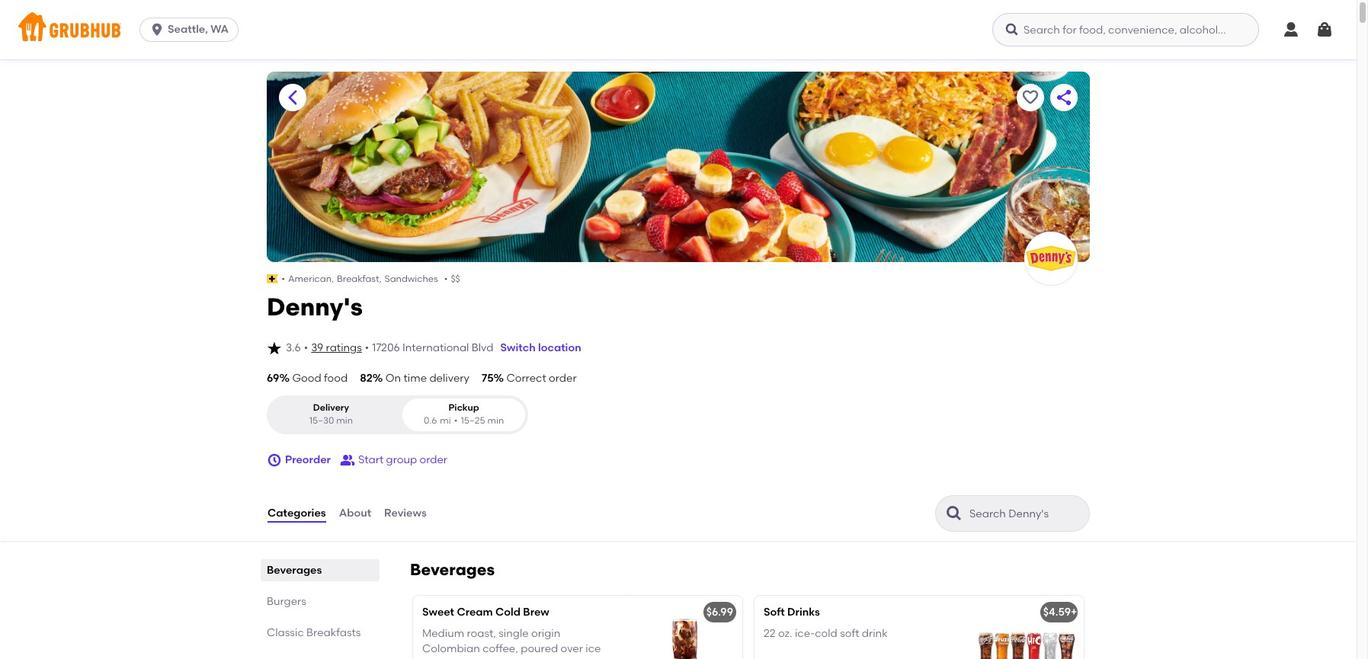 Task type: locate. For each thing, give the bounding box(es) containing it.
beverages up burgers
[[267, 564, 322, 577]]

seattle, wa button
[[140, 18, 245, 42]]

sweet cream cold brew
[[422, 606, 549, 619]]

1 vertical spatial order
[[420, 453, 447, 466]]

wa
[[211, 23, 229, 36]]

good
[[292, 372, 321, 385]]

0 vertical spatial order
[[549, 372, 577, 385]]

75
[[482, 372, 493, 385]]

• right subscription pass icon
[[281, 274, 285, 284]]

•
[[281, 274, 285, 284], [444, 274, 448, 284], [304, 341, 308, 354], [365, 341, 369, 354], [454, 416, 458, 426]]

mi
[[440, 416, 451, 426]]

food
[[324, 372, 348, 385]]

0 horizontal spatial order
[[420, 453, 447, 466]]

1 horizontal spatial order
[[549, 372, 577, 385]]

$4.59
[[1043, 606, 1071, 619]]

breakfast,
[[337, 274, 381, 284]]

origin
[[531, 627, 560, 640]]

beverages
[[410, 560, 495, 579], [267, 564, 322, 577]]

start
[[358, 453, 384, 466]]

on time delivery
[[385, 372, 469, 385]]

caret left icon image
[[284, 88, 302, 107]]

group
[[386, 453, 417, 466]]

• american, breakfast, sandwiches • $$
[[281, 274, 460, 284]]

and
[[422, 658, 443, 659]]

sweet
[[510, 658, 541, 659]]

order right group
[[420, 453, 447, 466]]

brew
[[523, 606, 549, 619]]

order down location
[[549, 372, 577, 385]]

cold
[[495, 606, 521, 619]]

0.6
[[424, 416, 437, 426]]

switch location button
[[493, 331, 588, 365]]

0 vertical spatial svg image
[[1316, 21, 1334, 39]]

categories button
[[267, 486, 327, 541]]

poured
[[521, 643, 558, 656]]

soft
[[764, 606, 785, 619]]

• right mi
[[454, 416, 458, 426]]

time
[[404, 372, 427, 385]]

69
[[267, 372, 279, 385]]

switch
[[500, 341, 536, 354]]

preorder
[[285, 453, 331, 466]]

$6.99
[[706, 606, 733, 619]]

sandwiches
[[385, 274, 438, 284]]

min down delivery
[[336, 416, 353, 426]]

Search for food, convenience, alcohol... search field
[[992, 13, 1259, 46]]

single
[[499, 627, 529, 640]]

2 horizontal spatial svg image
[[1282, 21, 1300, 39]]

cream.
[[543, 658, 580, 659]]

min
[[336, 416, 353, 426], [487, 416, 504, 426]]

option group
[[267, 395, 528, 434]]

seattle, wa
[[168, 23, 229, 36]]

0 horizontal spatial svg image
[[149, 22, 165, 37]]

1 horizontal spatial min
[[487, 416, 504, 426]]

• left '$$'
[[444, 274, 448, 284]]

min right 15–25
[[487, 416, 504, 426]]

2 min from the left
[[487, 416, 504, 426]]

• 17206 international blvd switch location
[[365, 341, 581, 354]]

beverages up sweet
[[410, 560, 495, 579]]

medium
[[422, 627, 464, 640]]

$4.59 +
[[1043, 606, 1077, 619]]

denny's
[[267, 292, 363, 322]]

2 vertical spatial svg image
[[267, 452, 282, 468]]

sweet cream cold brew image
[[628, 596, 742, 659]]

• left the 39
[[304, 341, 308, 354]]

over
[[561, 643, 583, 656]]

good food
[[292, 372, 348, 385]]

+
[[1071, 606, 1077, 619]]

min inside 'delivery 15–30 min'
[[336, 416, 353, 426]]

svg image inside seattle, wa button
[[149, 22, 165, 37]]

svg image
[[1316, 21, 1334, 39], [267, 341, 282, 356], [267, 452, 282, 468]]

pickup 0.6 mi • 15–25 min
[[424, 402, 504, 426]]

3.6
[[286, 341, 301, 354]]

colombian
[[422, 643, 480, 656]]

share icon image
[[1055, 88, 1073, 107]]

1 horizontal spatial beverages
[[410, 560, 495, 579]]

roast,
[[467, 627, 496, 640]]

classic breakfasts
[[267, 626, 361, 639]]

order
[[549, 372, 577, 385], [420, 453, 447, 466]]

1 min from the left
[[336, 416, 353, 426]]

order inside button
[[420, 453, 447, 466]]

location
[[538, 341, 581, 354]]

• left 17206
[[365, 341, 369, 354]]

categories
[[268, 506, 326, 519]]

svg image
[[1282, 21, 1300, 39], [149, 22, 165, 37], [1005, 22, 1020, 37]]

0 horizontal spatial min
[[336, 416, 353, 426]]



Task type: vqa. For each thing, say whether or not it's contained in the screenshot.
leftmost the 'flavor,'
no



Task type: describe. For each thing, give the bounding box(es) containing it.
delivery 15–30 min
[[309, 402, 353, 426]]

soft drinks image
[[969, 596, 1084, 659]]

medium roast, single origin colombian coffee, poured over ice and topped with sweet cream.
[[422, 627, 601, 659]]

22
[[764, 627, 776, 640]]

drinks
[[787, 606, 820, 619]]

sweet
[[422, 606, 454, 619]]

soft
[[840, 627, 859, 640]]

save this restaurant button
[[1017, 84, 1044, 111]]

american,
[[288, 274, 334, 284]]

coffee,
[[483, 643, 518, 656]]

min inside pickup 0.6 mi • 15–25 min
[[487, 416, 504, 426]]

on
[[385, 372, 401, 385]]

save this restaurant image
[[1021, 88, 1040, 107]]

Search Denny's  search field
[[968, 507, 1085, 521]]

0 horizontal spatial beverages
[[267, 564, 322, 577]]

cold
[[815, 627, 837, 640]]

seattle,
[[168, 23, 208, 36]]

delivery
[[429, 372, 469, 385]]

preorder button
[[267, 446, 331, 474]]

cream
[[457, 606, 493, 619]]

oz.
[[778, 627, 792, 640]]

1 vertical spatial svg image
[[267, 341, 282, 356]]

breakfasts
[[306, 626, 361, 639]]

topped
[[445, 658, 483, 659]]

• inside pickup 0.6 mi • 15–25 min
[[454, 416, 458, 426]]

$$
[[451, 274, 460, 284]]

15–30
[[309, 416, 334, 426]]

burgers
[[267, 595, 306, 608]]

drink
[[862, 627, 888, 640]]

17206
[[372, 341, 400, 354]]

correct
[[506, 372, 546, 385]]

reviews
[[384, 506, 427, 519]]

international
[[402, 341, 469, 354]]

soft drinks
[[764, 606, 820, 619]]

classic
[[267, 626, 304, 639]]

ratings
[[326, 341, 362, 354]]

ice-
[[795, 627, 815, 640]]

39
[[311, 341, 323, 354]]

delivery
[[313, 402, 349, 413]]

svg image inside the preorder button
[[267, 452, 282, 468]]

about
[[339, 506, 371, 519]]

start group order button
[[340, 446, 447, 474]]

correct order
[[506, 372, 577, 385]]

blvd
[[472, 341, 493, 354]]

22 oz. ice-cold soft drink
[[764, 627, 888, 640]]

search icon image
[[945, 504, 963, 523]]

start group order
[[358, 453, 447, 466]]

reviews button
[[383, 486, 427, 541]]

ice
[[586, 643, 601, 656]]

about button
[[338, 486, 372, 541]]

subscription pass image
[[267, 274, 278, 284]]

pickup
[[449, 402, 479, 413]]

people icon image
[[340, 452, 355, 468]]

82
[[360, 372, 373, 385]]

15–25
[[461, 416, 485, 426]]

with
[[486, 658, 508, 659]]

1 horizontal spatial svg image
[[1005, 22, 1020, 37]]

option group containing delivery 15–30 min
[[267, 395, 528, 434]]

svg image inside main navigation navigation
[[1316, 21, 1334, 39]]

main navigation navigation
[[0, 0, 1357, 59]]

3.6 • 39 ratings
[[286, 341, 362, 354]]



